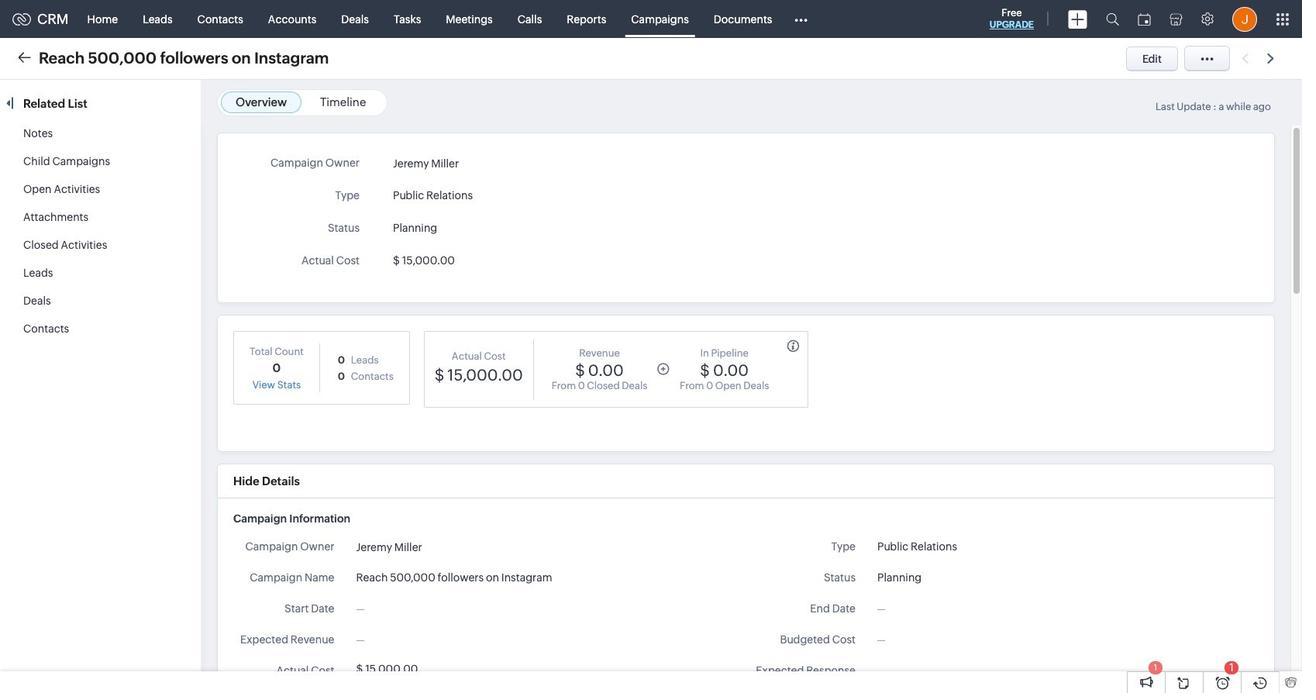 Task type: locate. For each thing, give the bounding box(es) containing it.
create menu image
[[1069, 10, 1088, 28]]

search element
[[1097, 0, 1129, 38]]

search image
[[1107, 12, 1120, 26]]

next record image
[[1268, 54, 1278, 64]]

Other Modules field
[[785, 7, 819, 31]]



Task type: describe. For each thing, give the bounding box(es) containing it.
profile image
[[1233, 7, 1258, 31]]

profile element
[[1224, 0, 1267, 38]]

previous record image
[[1242, 54, 1249, 64]]

calendar image
[[1138, 13, 1152, 25]]

create menu element
[[1059, 0, 1097, 38]]

logo image
[[12, 13, 31, 25]]



Task type: vqa. For each thing, say whether or not it's contained in the screenshot.
Profile element at the right of page
yes



